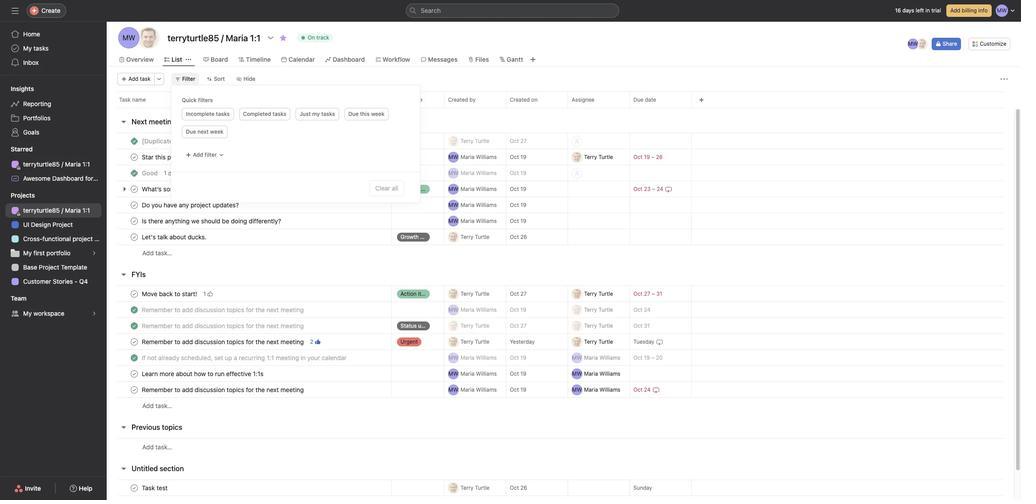 Task type: vqa. For each thing, say whether or not it's contained in the screenshot.
bottommost Mark complete option
no



Task type: describe. For each thing, give the bounding box(es) containing it.
task… for fyis
[[155, 403, 173, 410]]

portfolios
[[23, 114, 51, 122]]

gantt
[[507, 56, 523, 63]]

created for created by
[[448, 97, 468, 103]]

base
[[23, 264, 37, 271]]

1:1 for for
[[83, 161, 90, 168]]

terry turtle inside creator for [duplicate] new milestone cell
[[461, 138, 490, 144]]

oct inside "header untitled section" tree grid
[[510, 485, 519, 492]]

ui design project link
[[5, 218, 101, 232]]

first
[[33, 250, 45, 257]]

maria inside 'creator for what's something that was harder than expected?' cell
[[461, 186, 475, 192]]

just my tasks button
[[296, 108, 339, 121]]

task… for next meeting
[[155, 250, 173, 257]]

completed checkbox for move back to start! text box
[[129, 289, 140, 300]]

learn more about how to run effective 1:1s cell
[[107, 366, 392, 383]]

oct 19 for creator for if not already scheduled, set up a recurring 1:1 meeting in your calendar cell
[[510, 355, 527, 362]]

add billing info button
[[947, 4, 992, 17]]

what's something that was harder than expected? cell
[[107, 181, 392, 197]]

1 vertical spatial 31
[[644, 323, 650, 330]]

/ for dashboard
[[61, 161, 63, 168]]

27 for move back to start! text box
[[521, 291, 527, 298]]

status update
[[401, 323, 436, 329]]

help button
[[64, 481, 98, 497]]

maria williams inside 'creator for do you have any project updates?' cell
[[461, 202, 497, 208]]

add task… button for next meeting
[[142, 249, 173, 258]]

on track button
[[293, 32, 337, 44]]

add task… row for next meeting
[[107, 245, 1015, 262]]

creator for remember to add discussion topics for the next meeting cell for remember to add discussion topics for the next meeting cell containing 2
[[444, 334, 507, 351]]

overview
[[126, 56, 154, 63]]

3 task… from the top
[[155, 444, 173, 451]]

invite
[[25, 485, 41, 493]]

mw inside 'creator for do you have any project updates?' cell
[[449, 202, 459, 208]]

collapse task list for this section image for previous topics
[[120, 424, 127, 431]]

williams inside 'creator for what's something that was harder than expected?' cell
[[476, 186, 497, 192]]

starred element
[[0, 141, 130, 188]]

details image
[[381, 203, 386, 208]]

Move back to start! text field
[[140, 290, 200, 299]]

starred
[[11, 145, 33, 153]]

oct 26 for creator for task test cell
[[510, 485, 527, 492]]

completed image for 'is there anything we should be doing differently?' text field at left top
[[129, 216, 140, 227]]

awesome dashboard for new project
[[23, 175, 130, 182]]

if not already scheduled, set up a recurring 1:1 meeting in your calendar cell
[[107, 350, 392, 367]]

completed checkbox for tuesday's remember to add discussion topics for the next meeting text box
[[129, 337, 140, 348]]

completed tasks button
[[239, 108, 291, 121]]

williams inside creator for good cell
[[476, 170, 497, 176]]

billing
[[962, 7, 977, 14]]

mw inside creator for is there anything we should be doing differently? cell
[[449, 218, 459, 224]]

1 for mw
[[164, 170, 167, 176]]

starred button
[[0, 145, 33, 154]]

customize
[[980, 40, 1007, 47]]

creator for move back to start! cell
[[444, 286, 507, 302]]

see details, my workspace image
[[92, 311, 97, 317]]

completed checkbox for if not already scheduled, set up a recurring 1:1 meeting in your calendar text field
[[129, 353, 140, 364]]

customer stories - q4
[[23, 278, 88, 286]]

collapse task list for this section image for next meeting
[[120, 118, 127, 125]]

Star this project text field
[[140, 153, 190, 162]]

add task… for fyis
[[142, 403, 173, 410]]

add inside "header fyis" tree grid
[[142, 403, 154, 410]]

completed image for move back to start! text box
[[129, 289, 140, 300]]

creator for let's talk about ducks. cell
[[444, 229, 507, 246]]

27 for [duplicate] new milestone text box
[[521, 138, 527, 145]]

stories
[[53, 278, 73, 286]]

3 add task… from the top
[[142, 444, 173, 451]]

terry turtle inside creator for task test cell
[[461, 485, 490, 492]]

tasks for my tasks
[[33, 44, 49, 52]]

clear all button
[[370, 181, 404, 197]]

terry turtle inside creator for let's talk about ducks. cell
[[461, 234, 490, 240]]

creator for is there anything we should be doing differently? cell
[[444, 213, 507, 230]]

clear
[[375, 185, 390, 192]]

oct 19 – 20
[[634, 355, 663, 362]]

16 days left in trial
[[896, 7, 942, 14]]

0 vertical spatial 26
[[656, 154, 663, 161]]

sort
[[214, 76, 225, 82]]

files link
[[469, 55, 489, 64]]

16
[[896, 7, 902, 14]]

1 horizontal spatial dashboard
[[333, 56, 365, 63]]

maria inside creator for is there anything we should be doing differently? cell
[[461, 218, 475, 224]]

add filter
[[193, 152, 217, 158]]

26 for creator for let's talk about ducks. cell
[[521, 234, 527, 241]]

completed checkbox for let's talk about ducks. text box
[[129, 232, 140, 243]]

functional
[[42, 235, 71, 243]]

timeline
[[246, 56, 271, 63]]

cross-functional project plan
[[23, 235, 107, 243]]

tasks for completed tasks
[[273, 111, 287, 117]]

ui
[[23, 221, 29, 229]]

2 remember to add discussion topics for the next meeting cell from the top
[[107, 318, 392, 334]]

base project template
[[23, 264, 87, 271]]

task test cell
[[107, 480, 392, 497]]

collapse task list for this section image for fyis
[[120, 271, 127, 278]]

list link
[[165, 55, 182, 64]]

action item
[[401, 291, 429, 297]]

list
[[172, 56, 182, 63]]

completed milestone checkbox for mw
[[131, 170, 138, 177]]

on track
[[308, 34, 329, 41]]

projects button
[[0, 191, 35, 200]]

hide button
[[233, 73, 260, 85]]

oct 31
[[634, 323, 650, 330]]

1 button for tt
[[202, 290, 215, 299]]

created for created on
[[510, 97, 530, 103]]

my workspace
[[23, 310, 64, 318]]

show options image
[[267, 34, 275, 41]]

due for due this week
[[349, 111, 359, 117]]

task
[[140, 76, 151, 82]]

2 vertical spatial 24
[[644, 387, 651, 394]]

messages link
[[421, 55, 458, 64]]

tt inside creator for [duplicate] new milestone cell
[[450, 138, 457, 144]]

reporting
[[23, 100, 51, 108]]

maria inside creator for if not already scheduled, set up a recurring 1:1 meeting in your calendar cell
[[461, 355, 475, 361]]

completed checkbox for oct 24's remember to add discussion topics for the next meeting text box
[[129, 385, 140, 396]]

Task test text field
[[140, 484, 170, 493]]

previous topics
[[132, 424, 182, 432]]

header untitled section tree grid
[[107, 480, 1015, 501]]

yesterday
[[510, 339, 535, 346]]

dashboard inside starred element
[[52, 175, 84, 182]]

remember to add discussion topics for the next meeting text field for tuesday
[[140, 338, 307, 347]]

mw inside creator for good cell
[[449, 170, 459, 176]]

creator for if not already scheduled, set up a recurring 1:1 meeting in your calendar cell
[[444, 350, 507, 367]]

my for my tasks
[[23, 44, 32, 52]]

global element
[[0, 22, 107, 75]]

oct 19 for creator for is there anything we should be doing differently? cell
[[510, 218, 527, 225]]

tt inside creator for let's talk about ducks. cell
[[450, 234, 457, 240]]

Do you have any project updates? text field
[[140, 201, 242, 210]]

terryturtle85 / maria 1:1 link for design
[[5, 204, 101, 218]]

williams inside 'creator for do you have any project updates?' cell
[[476, 202, 497, 208]]

repeats image for oct 24
[[653, 387, 660, 394]]

creator for task test cell
[[444, 480, 507, 497]]

portfolio
[[46, 250, 71, 257]]

terry inside creator for [duplicate] new milestone cell
[[461, 138, 474, 144]]

– for 20
[[652, 355, 655, 362]]

my workspace link
[[5, 307, 101, 321]]

1 button for mw
[[162, 169, 175, 178]]

1 oct 24 from the top
[[634, 307, 651, 314]]

maria williams inside creator for good cell
[[461, 170, 497, 176]]

insights element
[[0, 81, 107, 141]]

date
[[645, 97, 657, 103]]

2
[[310, 339, 313, 345]]

more actions image
[[1001, 76, 1008, 83]]

williams inside creator for star this project cell
[[476, 154, 497, 160]]

terry inside creator for task test cell
[[461, 485, 474, 492]]

completed tasks
[[243, 111, 287, 117]]

name
[[132, 97, 146, 103]]

mw inside creator for if not already scheduled, set up a recurring 1:1 meeting in your calendar cell
[[449, 355, 459, 361]]

0 vertical spatial repeats image
[[665, 186, 673, 193]]

tab actions image
[[186, 57, 191, 62]]

row containing task name
[[107, 92, 1022, 108]]

row containing growth conversation
[[107, 229, 1015, 246]]

completed image inside the star this project 'cell'
[[129, 152, 140, 163]]

-
[[75, 278, 78, 286]]

search list box
[[406, 4, 619, 18]]

creator for what's something that was harder than expected? cell
[[444, 181, 507, 197]]

add inside header next meeting tree grid
[[142, 250, 154, 257]]

action item button
[[392, 286, 444, 302]]

tasks for incomplete tasks
[[216, 111, 230, 117]]

oct 26 for creator for let's talk about ducks. cell
[[510, 234, 527, 241]]

If not already scheduled, set up a recurring 1:1 meeting in your calendar text field
[[140, 354, 349, 363]]

2 vertical spatial project
[[39, 264, 59, 271]]

oct 27 for next meeting
[[510, 138, 527, 145]]

goals link
[[5, 125, 101, 140]]

Remember to add discussion topics for the next meeting text field
[[140, 322, 307, 331]]

my first portfolio link
[[5, 246, 101, 261]]

oct 19 for 'creator for do you have any project updates?' cell
[[510, 202, 527, 209]]

/ for design
[[61, 207, 63, 214]]

home
[[23, 30, 40, 38]]

assignee
[[572, 97, 595, 103]]

conversation
[[420, 234, 453, 240]]

type
[[411, 97, 423, 103]]

clear all
[[375, 185, 399, 192]]

4 remember to add discussion topics for the next meeting cell from the top
[[107, 382, 392, 399]]

hide sidebar image
[[12, 7, 19, 14]]

2 button
[[308, 338, 322, 347]]

terryturtle85 for design
[[23, 207, 60, 214]]

What's something that was harder than expected? text field
[[140, 185, 289, 194]]

completed checkbox for the 'do you have any project updates?' text field
[[129, 200, 140, 211]]

incomplete tasks button
[[182, 108, 234, 121]]

due date
[[634, 97, 657, 103]]

new
[[95, 175, 108, 182]]

section
[[160, 465, 184, 473]]

ui design project
[[23, 221, 73, 229]]

track
[[317, 34, 329, 41]]

Good text field
[[140, 169, 161, 178]]

maria williams inside creator for is there anything we should be doing differently? cell
[[461, 218, 497, 224]]

inbox link
[[5, 56, 101, 70]]

my tasks
[[23, 44, 49, 52]]

27 for remember to add discussion topics for the next meeting text field
[[521, 323, 527, 330]]

1 vertical spatial project
[[53, 221, 73, 229]]

add task… row for fyis
[[107, 398, 1015, 415]]

in
[[926, 7, 931, 14]]

3 add task… row from the top
[[107, 439, 1015, 456]]

oct 19 for creator for good cell on the top of the page
[[510, 170, 527, 177]]

topics
[[162, 424, 182, 432]]

my for my first portfolio
[[23, 250, 32, 257]]

completed checkbox for the learn more about how to run effective 1:1s text field
[[129, 369, 140, 380]]

williams inside creator for learn more about how to run effective 1:1s cell
[[476, 371, 497, 377]]

terry inside creator for move back to start! 'cell'
[[461, 291, 474, 297]]

share button
[[932, 38, 962, 50]]

workflow
[[383, 56, 410, 63]]

turtle inside creator for task test cell
[[475, 485, 490, 492]]

cross-
[[23, 235, 42, 243]]

6 oct 19 from the top
[[510, 307, 527, 314]]

base project template link
[[5, 261, 101, 275]]

completed image for completed option within what's something that was harder than expected? "cell"
[[129, 184, 140, 195]]

add task
[[129, 76, 151, 82]]

— for "good" "cell"
[[397, 171, 401, 176]]



Task type: locate. For each thing, give the bounding box(es) containing it.
0 vertical spatial 1 button
[[162, 169, 175, 178]]

27 inside header next meeting tree grid
[[521, 138, 527, 145]]

add up fyis at the bottom of page
[[142, 250, 154, 257]]

urgent
[[401, 339, 418, 345]]

left
[[916, 7, 925, 14]]

2 vertical spatial add task… row
[[107, 439, 1015, 456]]

1 — from the top
[[397, 171, 401, 176]]

0 vertical spatial add task…
[[142, 250, 173, 257]]

0 horizontal spatial 1 button
[[162, 169, 175, 178]]

my inside my workspace link
[[23, 310, 32, 318]]

tt inside creator for move back to start! 'cell'
[[450, 291, 457, 297]]

remember to add discussion topics for the next meeting cell up remember to add discussion topics for the next meeting text field
[[107, 302, 392, 318]]

6 completed checkbox from the top
[[129, 369, 140, 380]]

week for due this week
[[371, 111, 385, 117]]

update
[[418, 323, 436, 329]]

turtle inside creator for [duplicate] new milestone cell
[[475, 138, 490, 144]]

3 oct 19 from the top
[[510, 186, 527, 193]]

tasks right completed
[[273, 111, 287, 117]]

header next meeting tree grid
[[107, 133, 1015, 262]]

is there anything we should be doing differently? cell
[[107, 213, 392, 230]]

quick filters
[[182, 97, 213, 104]]

2 — from the top
[[397, 203, 401, 208]]

2 completed checkbox from the top
[[129, 200, 140, 211]]

on
[[532, 97, 538, 103]]

0 vertical spatial oct 27
[[510, 138, 527, 145]]

tasks inside completed tasks button
[[273, 111, 287, 117]]

5 completed image from the top
[[129, 369, 140, 380]]

1 terryturtle85 / maria 1:1 from the top
[[23, 161, 90, 168]]

previous
[[132, 424, 160, 432]]

terryturtle85 / maria 1:1 inside starred element
[[23, 161, 90, 168]]

terryturtle85 inside 'projects' element
[[23, 207, 60, 214]]

item
[[418, 291, 429, 297]]

2 vertical spatial my
[[23, 310, 32, 318]]

2 horizontal spatial due
[[634, 97, 644, 103]]

0 vertical spatial week
[[371, 111, 385, 117]]

creator for [duplicate] new milestone cell
[[444, 133, 507, 149]]

collapse task list for this section image
[[120, 466, 127, 473]]

3 remember to add discussion topics for the next meeting cell from the top
[[107, 334, 392, 351]]

2 my from the top
[[23, 250, 32, 257]]

terry inside creator for let's talk about ducks. cell
[[461, 234, 474, 240]]

my
[[312, 111, 320, 117]]

terryturtle85 for dashboard
[[23, 161, 60, 168]]

/ up ui design project link
[[61, 207, 63, 214]]

completed image for completed option inside let's talk about ducks. "cell"
[[129, 232, 140, 243]]

3 my from the top
[[23, 310, 32, 318]]

task…
[[155, 250, 173, 257], [155, 403, 173, 410], [155, 444, 173, 451]]

completed milestone image
[[131, 138, 138, 145]]

help
[[79, 485, 92, 493]]

0 vertical spatial 1:1
[[83, 161, 90, 168]]

turtle inside creator for let's talk about ducks. cell
[[475, 234, 490, 240]]

completed image inside do you have any project updates? cell
[[129, 200, 140, 211]]

— right details icon
[[397, 203, 401, 208]]

7 completed checkbox from the top
[[129, 385, 140, 396]]

maria inside creator for learn more about how to run effective 1:1s cell
[[461, 371, 475, 377]]

1 horizontal spatial 1 button
[[202, 290, 215, 299]]

maria williams inside creator for star this project cell
[[461, 154, 497, 160]]

completed checkbox inside let's talk about ducks. "cell"
[[129, 232, 140, 243]]

due left next at left
[[186, 129, 196, 135]]

1 terryturtle85 from the top
[[23, 161, 60, 168]]

6 completed checkbox from the top
[[129, 483, 140, 494]]

1 oct 27 from the top
[[510, 138, 527, 145]]

1 add task… row from the top
[[107, 245, 1015, 262]]

turtle inside creator for move back to start! 'cell'
[[475, 291, 490, 297]]

completed image inside what's something that was harder than expected? "cell"
[[129, 184, 140, 195]]

williams
[[476, 154, 497, 160], [476, 170, 497, 176], [476, 186, 497, 192], [476, 202, 497, 208], [476, 218, 497, 224], [476, 307, 497, 313], [476, 355, 497, 361], [600, 355, 621, 361], [476, 371, 497, 377], [600, 371, 621, 377], [476, 387, 497, 393], [600, 387, 621, 393]]

meeting
[[149, 118, 176, 126]]

portfolios link
[[5, 111, 101, 125]]

1 inside "good" "cell"
[[164, 170, 167, 176]]

2 vertical spatial oct 27
[[510, 323, 527, 330]]

Learn more about how to run effective 1:1s text field
[[140, 370, 266, 379]]

1 button up remember to add discussion topics for the next meeting text field
[[202, 290, 215, 299]]

maria inside 'projects' element
[[65, 207, 81, 214]]

remember to add discussion topics for the next meeting cell containing 2
[[107, 334, 392, 351]]

repeats image right tuesday
[[657, 339, 664, 346]]

1 button inside move back to start! 'cell'
[[202, 290, 215, 299]]

created by
[[448, 97, 476, 103]]

do you have any project updates? cell
[[107, 197, 392, 214]]

1 add task… button from the top
[[142, 249, 173, 258]]

maria inside creator for star this project cell
[[461, 154, 475, 160]]

3 remember to add discussion topics for the next meeting text field from the top
[[140, 386, 307, 395]]

Is there anything we should be doing differently? text field
[[140, 217, 284, 226]]

2 — button from the top
[[392, 197, 444, 213]]

task… down let's talk about ducks. text box
[[155, 250, 173, 257]]

add inside "button"
[[129, 76, 139, 82]]

remove from starred image
[[280, 34, 287, 41]]

remember to add discussion topics for the next meeting cell
[[107, 302, 392, 318], [107, 318, 392, 334], [107, 334, 392, 351], [107, 382, 392, 399]]

due left date
[[634, 97, 644, 103]]

0 vertical spatial — button
[[392, 165, 444, 181]]

oct 26 inside "header untitled section" tree grid
[[510, 485, 527, 492]]

remember to add discussion topics for the next meeting cell down if not already scheduled, set up a recurring 1:1 meeting in your calendar cell on the left of the page
[[107, 382, 392, 399]]

oct 27
[[510, 138, 527, 145], [510, 291, 527, 298], [510, 323, 527, 330]]

mw inside creator for star this project cell
[[449, 154, 459, 160]]

team button
[[0, 294, 27, 303]]

dashboard
[[333, 56, 365, 63], [52, 175, 84, 182]]

add field image
[[699, 97, 705, 103]]

add up previous
[[142, 403, 154, 410]]

1 right move back to start! text box
[[203, 291, 206, 297]]

4 creator for remember to add discussion topics for the next meeting cell from the top
[[444, 382, 507, 399]]

1 remember to add discussion topics for the next meeting cell from the top
[[107, 302, 392, 318]]

add down previous
[[142, 444, 154, 451]]

0 horizontal spatial created
[[448, 97, 468, 103]]

3 oct 27 from the top
[[510, 323, 527, 330]]

4 completed image from the top
[[129, 305, 140, 316]]

2 terryturtle85 from the top
[[23, 207, 60, 214]]

0 vertical spatial oct 24
[[634, 307, 651, 314]]

previous topics button
[[132, 420, 182, 436]]

1 vertical spatial week
[[210, 129, 224, 135]]

1 vertical spatial oct 24
[[634, 387, 651, 394]]

remember to add discussion topics for the next meeting text field down remember to add discussion topics for the next meeting text field
[[140, 338, 307, 347]]

0 vertical spatial collapse task list for this section image
[[120, 118, 127, 125]]

oct 27 – 31
[[634, 291, 663, 298]]

terryturtle85 / maria 1:1 link up awesome
[[5, 157, 101, 172]]

completed checkbox for third remember to add discussion topics for the next meeting text box from the bottom of the "header fyis" tree grid
[[129, 305, 140, 316]]

5 oct 19 from the top
[[510, 218, 527, 225]]

2 add task… row from the top
[[107, 398, 1015, 415]]

0 vertical spatial due
[[634, 97, 644, 103]]

my for my workspace
[[23, 310, 32, 318]]

completed image
[[129, 152, 140, 163], [129, 184, 140, 195], [129, 232, 140, 243], [129, 337, 140, 348], [129, 369, 140, 380], [129, 385, 140, 396], [129, 483, 140, 494]]

2 vertical spatial repeats image
[[653, 387, 660, 394]]

maria williams inside 'creator for what's something that was harder than expected?' cell
[[461, 186, 497, 192]]

dashboard down "on track" dropdown button in the left of the page
[[333, 56, 365, 63]]

1:1 inside starred element
[[83, 161, 90, 168]]

row containing status update
[[107, 318, 1015, 334]]

all
[[392, 185, 399, 192]]

completed checkbox for remember to add discussion topics for the next meeting text field
[[129, 321, 140, 332]]

1 vertical spatial 1
[[203, 291, 206, 297]]

add left 'billing'
[[951, 7, 961, 14]]

3 completed checkbox from the top
[[129, 305, 140, 316]]

creator for remember to add discussion topics for the next meeting cell for 2nd remember to add discussion topics for the next meeting cell from the top
[[444, 318, 507, 334]]

due for due date
[[634, 97, 644, 103]]

0 vertical spatial dashboard
[[333, 56, 365, 63]]

williams inside creator for if not already scheduled, set up a recurring 1:1 meeting in your calendar cell
[[476, 355, 497, 361]]

see details, my first portfolio image
[[92, 251, 97, 256]]

1 vertical spatial remember to add discussion topics for the next meeting text field
[[140, 338, 307, 347]]

1 collapse task list for this section image from the top
[[120, 118, 127, 125]]

1 horizontal spatial week
[[371, 111, 385, 117]]

1 vertical spatial dashboard
[[52, 175, 84, 182]]

completed milestone checkbox inside "good" "cell"
[[131, 170, 138, 177]]

creator for remember to add discussion topics for the next meeting cell
[[444, 302, 507, 318], [444, 318, 507, 334], [444, 334, 507, 351], [444, 382, 507, 399]]

2 completed checkbox from the top
[[129, 232, 140, 243]]

add task… button down previous topics button
[[142, 443, 173, 453]]

– for 24
[[653, 186, 656, 193]]

repeats image right oct 23 – 24
[[665, 186, 673, 193]]

6 completed image from the top
[[129, 385, 140, 396]]

1 vertical spatial due
[[349, 111, 359, 117]]

2 terryturtle85 / maria 1:1 link from the top
[[5, 204, 101, 218]]

project inside starred element
[[109, 175, 130, 182]]

terryturtle85 / maria 1:1 link up ui design project
[[5, 204, 101, 218]]

2 add task… from the top
[[142, 403, 173, 410]]

1 vertical spatial task…
[[155, 403, 173, 410]]

oct 27 up yesterday
[[510, 323, 527, 330]]

projects element
[[0, 188, 107, 291]]

Completed checkbox
[[129, 184, 140, 195], [129, 232, 140, 243], [129, 305, 140, 316], [129, 321, 140, 332], [129, 337, 140, 348], [129, 369, 140, 380], [129, 385, 140, 396]]

maria williams inside creator for learn more about how to run effective 1:1s cell
[[461, 371, 497, 377]]

my left first
[[23, 250, 32, 257]]

4 completed checkbox from the top
[[129, 321, 140, 332]]

remember to add discussion topics for the next meeting text field for oct 24
[[140, 386, 307, 395]]

completed milestone checkbox down next
[[131, 138, 138, 145]]

3 add task… button from the top
[[142, 443, 173, 453]]

task… up previous topics
[[155, 403, 173, 410]]

0 vertical spatial —
[[397, 171, 401, 176]]

completed checkbox inside move back to start! 'cell'
[[129, 289, 140, 300]]

1 vertical spatial oct 27
[[510, 291, 527, 298]]

1 vertical spatial add task… row
[[107, 398, 1015, 415]]

completed image for remember to add discussion topics for the next meeting text field
[[129, 321, 140, 332]]

1 vertical spatial completed milestone checkbox
[[131, 170, 138, 177]]

completed image for the 'do you have any project updates?' text field
[[129, 200, 140, 211]]

1 button
[[162, 169, 175, 178], [202, 290, 215, 299]]

tasks inside just my tasks button
[[322, 111, 335, 117]]

project
[[109, 175, 130, 182], [53, 221, 73, 229], [39, 264, 59, 271]]

1 completed checkbox from the top
[[129, 184, 140, 195]]

2 created from the left
[[510, 97, 530, 103]]

add tab image
[[530, 56, 537, 63]]

dashboard left for
[[52, 175, 84, 182]]

remember to add discussion topics for the next meeting cell up if not already scheduled, set up a recurring 1:1 meeting in your calendar text field
[[107, 334, 392, 351]]

add billing info
[[951, 7, 988, 14]]

growth conversation button
[[392, 229, 453, 245]]

Completed checkbox
[[129, 152, 140, 163], [129, 200, 140, 211], [129, 216, 140, 227], [129, 289, 140, 300], [129, 353, 140, 364], [129, 483, 140, 494]]

my up the inbox in the left of the page
[[23, 44, 32, 52]]

5 completed checkbox from the top
[[129, 337, 140, 348]]

— button for do you have any project updates? cell
[[392, 197, 444, 213]]

completed checkbox for 'is there anything we should be doing differently?' text field at left top
[[129, 216, 140, 227]]

1 vertical spatial 1 button
[[202, 290, 215, 299]]

1 vertical spatial 24
[[644, 307, 651, 314]]

0 horizontal spatial due
[[186, 129, 196, 135]]

project
[[73, 235, 93, 243]]

remember to add discussion topics for the next meeting text field up remember to add discussion topics for the next meeting text field
[[140, 306, 307, 315]]

oct 19 for creator for star this project cell
[[510, 154, 527, 161]]

repeats image down 20
[[653, 387, 660, 394]]

created left by
[[448, 97, 468, 103]]

0 vertical spatial add task… button
[[142, 249, 173, 258]]

None text field
[[165, 30, 263, 46]]

0 horizontal spatial 1
[[164, 170, 167, 176]]

Completed milestone checkbox
[[131, 138, 138, 145], [131, 170, 138, 177]]

terryturtle85 / maria 1:1 link inside starred element
[[5, 157, 101, 172]]

tuesday
[[634, 339, 655, 346]]

24 down oct 19 – 20
[[644, 387, 651, 394]]

completed milestone checkbox for tt
[[131, 138, 138, 145]]

tasks inside incomplete tasks button
[[216, 111, 230, 117]]

task… inside "header fyis" tree grid
[[155, 403, 173, 410]]

my down team
[[23, 310, 32, 318]]

1 vertical spatial 1:1
[[83, 207, 90, 214]]

0 vertical spatial task…
[[155, 250, 173, 257]]

1 horizontal spatial 1
[[203, 291, 206, 297]]

info
[[979, 7, 988, 14]]

3 completed checkbox from the top
[[129, 216, 140, 227]]

terry
[[461, 138, 474, 144], [584, 154, 597, 160], [461, 234, 474, 240], [461, 291, 474, 297], [584, 291, 597, 297], [584, 307, 597, 313], [461, 323, 474, 329], [584, 323, 597, 329], [461, 339, 474, 345], [584, 339, 597, 345], [461, 485, 474, 492]]

— button down all
[[392, 197, 444, 213]]

completed milestone checkbox inside [duplicate] new milestone cell
[[131, 138, 138, 145]]

creator for do you have any project updates? cell
[[444, 197, 507, 214]]

mw inside 'creator for what's something that was harder than expected?' cell
[[449, 186, 459, 192]]

0 vertical spatial my
[[23, 44, 32, 52]]

0 vertical spatial remember to add discussion topics for the next meeting text field
[[140, 306, 307, 315]]

oct 24 down oct 19 – 20
[[634, 387, 651, 394]]

my tasks link
[[5, 41, 101, 56]]

0 vertical spatial terryturtle85 / maria 1:1
[[23, 161, 90, 168]]

untitled section button
[[132, 461, 184, 477]]

due this week button
[[345, 108, 389, 121]]

mw inside creator for learn more about how to run effective 1:1s cell
[[449, 371, 459, 377]]

completed image inside 'task test' cell
[[129, 483, 140, 494]]

2 oct 19 from the top
[[510, 170, 527, 177]]

2 vertical spatial add task… button
[[142, 443, 173, 453]]

2 remember to add discussion topics for the next meeting text field from the top
[[140, 338, 307, 347]]

completed image inside is there anything we should be doing differently? cell
[[129, 216, 140, 227]]

add task… down let's talk about ducks. text box
[[142, 250, 173, 257]]

2 creator for remember to add discussion topics for the next meeting cell from the top
[[444, 318, 507, 334]]

terryturtle85 inside starred element
[[23, 161, 60, 168]]

completed checkbox inside is there anything we should be doing differently? cell
[[129, 216, 140, 227]]

completed checkbox for star this project text box
[[129, 152, 140, 163]]

2 oct 27 from the top
[[510, 291, 527, 298]]

6 completed image from the top
[[129, 353, 140, 364]]

customer stories - q4 link
[[5, 275, 101, 289]]

1 right good text box at the left top of the page
[[164, 170, 167, 176]]

24 down oct 27 – 31 in the right bottom of the page
[[644, 307, 651, 314]]

move tasks between sections image
[[365, 203, 370, 208]]

1 horizontal spatial due
[[349, 111, 359, 117]]

add task… button down let's talk about ducks. text box
[[142, 249, 173, 258]]

2 terryturtle85 / maria 1:1 from the top
[[23, 207, 90, 214]]

completed checkbox inside 'task test' cell
[[129, 483, 140, 494]]

move back to start! cell
[[107, 286, 392, 302]]

star this project cell
[[107, 149, 392, 165]]

header fyis tree grid
[[107, 286, 1015, 415]]

26 inside "header untitled section" tree grid
[[521, 485, 527, 492]]

completed milestone checkbox left good text box at the left top of the page
[[131, 170, 138, 177]]

add task… down previous topics button
[[142, 444, 173, 451]]

terryturtle85 / maria 1:1 link inside 'projects' element
[[5, 204, 101, 218]]

1 vertical spatial /
[[61, 207, 63, 214]]

just my tasks
[[300, 111, 335, 117]]

dashboard link
[[326, 55, 365, 64]]

1:1 up for
[[83, 161, 90, 168]]

oct 23 – 24
[[634, 186, 664, 193]]

my inside 'my first portfolio' link
[[23, 250, 32, 257]]

maria williams inside creator for if not already scheduled, set up a recurring 1:1 meeting in your calendar cell
[[461, 355, 497, 361]]

0 horizontal spatial 31
[[644, 323, 650, 330]]

completed
[[243, 111, 271, 117]]

1 button inside "good" "cell"
[[162, 169, 175, 178]]

3 completed image from the top
[[129, 232, 140, 243]]

4 completed checkbox from the top
[[129, 289, 140, 300]]

2 collapse task list for this section image from the top
[[120, 271, 127, 278]]

maria inside starred element
[[65, 161, 81, 168]]

/ up "awesome dashboard for new project" link
[[61, 161, 63, 168]]

8 oct 19 from the top
[[510, 371, 527, 378]]

next
[[132, 118, 147, 126]]

4 completed image from the top
[[129, 337, 140, 348]]

completed checkbox inside the star this project 'cell'
[[129, 152, 140, 163]]

0 vertical spatial completed milestone checkbox
[[131, 138, 138, 145]]

completed image for tuesday's remember to add discussion topics for the next meeting text box's completed option
[[129, 337, 140, 348]]

completed checkbox inside learn more about how to run effective 1:1s cell
[[129, 369, 140, 380]]

1 my from the top
[[23, 44, 32, 52]]

add left task
[[129, 76, 139, 82]]

maria inside creator for good cell
[[461, 170, 475, 176]]

oct 26 inside header next meeting tree grid
[[510, 234, 527, 241]]

row containing 2
[[107, 334, 1015, 351]]

q4
[[79, 278, 88, 286]]

oct 27 down created on
[[510, 138, 527, 145]]

completed image for if not already scheduled, set up a recurring 1:1 meeting in your calendar text field
[[129, 353, 140, 364]]

terry turtle inside creator for move back to start! 'cell'
[[461, 291, 490, 297]]

terryturtle85 / maria 1:1 inside 'projects' element
[[23, 207, 90, 214]]

add task… button inside "header fyis" tree grid
[[142, 402, 173, 411]]

terryturtle85
[[23, 161, 60, 168], [23, 207, 60, 214]]

status update button
[[392, 318, 444, 334]]

2 vertical spatial remember to add discussion topics for the next meeting text field
[[140, 386, 307, 395]]

/ inside starred element
[[61, 161, 63, 168]]

completed image
[[129, 200, 140, 211], [129, 216, 140, 227], [129, 289, 140, 300], [129, 305, 140, 316], [129, 321, 140, 332], [129, 353, 140, 364]]

collapse task list for this section image left previous
[[120, 424, 127, 431]]

tasks right my
[[322, 111, 335, 117]]

1 1:1 from the top
[[83, 161, 90, 168]]

1 inside move back to start! 'cell'
[[203, 291, 206, 297]]

2 completed image from the top
[[129, 184, 140, 195]]

0 vertical spatial 24
[[657, 186, 664, 193]]

completed image inside learn more about how to run effective 1:1s cell
[[129, 369, 140, 380]]

0 horizontal spatial dashboard
[[52, 175, 84, 182]]

1:1
[[83, 161, 90, 168], [83, 207, 90, 214]]

1 horizontal spatial created
[[510, 97, 530, 103]]

inbox
[[23, 59, 39, 66]]

oct 27 for fyis
[[510, 291, 527, 298]]

due left this on the left of page
[[349, 111, 359, 117]]

reporting link
[[5, 97, 101, 111]]

completed checkbox inside if not already scheduled, set up a recurring 1:1 meeting in your calendar cell
[[129, 353, 140, 364]]

1 — button from the top
[[392, 165, 444, 181]]

1 vertical spatial terryturtle85
[[23, 207, 60, 214]]

2 / from the top
[[61, 207, 63, 214]]

by
[[470, 97, 476, 103]]

– for 26
[[652, 154, 655, 161]]

completed checkbox inside do you have any project updates? cell
[[129, 200, 140, 211]]

add left filter
[[193, 152, 203, 158]]

2 oct 24 from the top
[[634, 387, 651, 394]]

7 completed image from the top
[[129, 483, 140, 494]]

this
[[360, 111, 370, 117]]

1:1 for project
[[83, 207, 90, 214]]

2 completed milestone checkbox from the top
[[131, 170, 138, 177]]

1 vertical spatial my
[[23, 250, 32, 257]]

tt inside creator for task test cell
[[450, 485, 457, 492]]

task… down previous topics
[[155, 444, 173, 451]]

add inside button
[[951, 7, 961, 14]]

for
[[85, 175, 93, 182]]

1 button down star this project text box
[[162, 169, 175, 178]]

— button up all
[[392, 165, 444, 181]]

– for 31
[[652, 291, 655, 298]]

oct 27 right creator for move back to start! 'cell'
[[510, 291, 527, 298]]

4 oct 19 from the top
[[510, 202, 527, 209]]

created on
[[510, 97, 538, 103]]

1 add task… from the top
[[142, 250, 173, 257]]

week right next at left
[[210, 129, 224, 135]]

terryturtle85 / maria 1:1 up ui design project link
[[23, 207, 90, 214]]

completed image inside let's talk about ducks. "cell"
[[129, 232, 140, 243]]

board
[[211, 56, 228, 63]]

due this week
[[349, 111, 385, 117]]

untitled
[[132, 465, 158, 473]]

add inside "popup button"
[[193, 152, 203, 158]]

tt
[[144, 34, 153, 42], [919, 40, 926, 47], [450, 138, 457, 144], [574, 154, 581, 160], [450, 234, 457, 240], [450, 291, 457, 297], [574, 291, 581, 297], [574, 307, 581, 313], [450, 323, 457, 329], [574, 323, 581, 329], [450, 339, 457, 345], [574, 339, 581, 345], [450, 485, 457, 492]]

tasks down home on the top of the page
[[33, 44, 49, 52]]

1 completed image from the top
[[129, 152, 140, 163]]

2 vertical spatial 26
[[521, 485, 527, 492]]

—
[[397, 171, 401, 176], [397, 203, 401, 208]]

add task… for next meeting
[[142, 250, 173, 257]]

2 oct 26 from the top
[[510, 485, 527, 492]]

24 inside header next meeting tree grid
[[657, 186, 664, 193]]

— up all
[[397, 171, 401, 176]]

1 vertical spatial add task… button
[[142, 402, 173, 411]]

1 completed checkbox from the top
[[129, 152, 140, 163]]

1 vertical spatial oct 26
[[510, 485, 527, 492]]

1 task… from the top
[[155, 250, 173, 257]]

1 vertical spatial —
[[397, 203, 401, 208]]

maria williams
[[461, 154, 497, 160], [461, 170, 497, 176], [461, 186, 497, 192], [461, 202, 497, 208], [461, 218, 497, 224], [461, 307, 497, 313], [461, 355, 497, 361], [584, 355, 621, 361], [461, 371, 497, 377], [584, 371, 621, 377], [461, 387, 497, 393], [584, 387, 621, 393]]

week right this on the left of page
[[371, 111, 385, 117]]

5 completed image from the top
[[129, 321, 140, 332]]

week for due next week
[[210, 129, 224, 135]]

share
[[943, 40, 958, 47]]

more actions image
[[156, 77, 162, 82]]

/ inside 'projects' element
[[61, 207, 63, 214]]

[Duplicate] New milestone text field
[[140, 137, 224, 146]]

2 vertical spatial collapse task list for this section image
[[120, 424, 127, 431]]

expand subtask list for the task what's something that was harder than expected? image
[[121, 186, 128, 193]]

williams inside creator for is there anything we should be doing differently? cell
[[476, 218, 497, 224]]

2 add task… button from the top
[[142, 402, 173, 411]]

Let's talk about ducks. text field
[[140, 233, 209, 242]]

workspace
[[33, 310, 64, 318]]

task… inside header next meeting tree grid
[[155, 250, 173, 257]]

add task… inside header next meeting tree grid
[[142, 250, 173, 257]]

1 terryturtle85 / maria 1:1 link from the top
[[5, 157, 101, 172]]

1
[[164, 170, 167, 176], [203, 291, 206, 297]]

oct 26 right creator for let's talk about ducks. cell
[[510, 234, 527, 241]]

create
[[41, 7, 60, 14]]

9 oct 19 from the top
[[510, 387, 527, 394]]

terryturtle85 / maria 1:1 for dashboard
[[23, 161, 90, 168]]

terryturtle85 up design
[[23, 207, 60, 214]]

calendar link
[[282, 55, 315, 64]]

completed milestone image
[[131, 170, 138, 177]]

collapse task list for this section image left next
[[120, 118, 127, 125]]

project down the my first portfolio
[[39, 264, 59, 271]]

1 remember to add discussion topics for the next meeting text field from the top
[[140, 306, 307, 315]]

24 right 23
[[657, 186, 664, 193]]

terryturtle85 / maria 1:1 for design
[[23, 207, 90, 214]]

26
[[656, 154, 663, 161], [521, 234, 527, 241], [521, 485, 527, 492]]

1 vertical spatial terryturtle85 / maria 1:1
[[23, 207, 90, 214]]

creator for remember to add discussion topics for the next meeting cell for 4th remember to add discussion topics for the next meeting cell from the top of the "header fyis" tree grid
[[444, 382, 507, 399]]

2 completed image from the top
[[129, 216, 140, 227]]

invite button
[[8, 481, 47, 497]]

1 completed milestone checkbox from the top
[[131, 138, 138, 145]]

repeats image for tuesday
[[657, 339, 664, 346]]

incomplete
[[186, 111, 215, 117]]

1 created from the left
[[448, 97, 468, 103]]

26 for creator for task test cell
[[521, 485, 527, 492]]

completed image for third remember to add discussion topics for the next meeting text box from the bottom of the "header fyis" tree grid
[[129, 305, 140, 316]]

1 vertical spatial collapse task list for this section image
[[120, 271, 127, 278]]

1 vertical spatial — button
[[392, 197, 444, 213]]

3 collapse task list for this section image from the top
[[120, 424, 127, 431]]

good cell
[[107, 165, 392, 181]]

1 vertical spatial terryturtle85 / maria 1:1 link
[[5, 204, 101, 218]]

2 vertical spatial due
[[186, 129, 196, 135]]

oct 26 right creator for task test cell
[[510, 485, 527, 492]]

due next week
[[186, 129, 224, 135]]

1 completed image from the top
[[129, 200, 140, 211]]

tasks right the incomplete
[[216, 111, 230, 117]]

oct 24 up oct 31
[[634, 307, 651, 314]]

0 vertical spatial add task… row
[[107, 245, 1015, 262]]

1 for tt
[[203, 291, 206, 297]]

2 vertical spatial add task…
[[142, 444, 173, 451]]

maria inside 'creator for do you have any project updates?' cell
[[461, 202, 475, 208]]

1 horizontal spatial 31
[[657, 291, 663, 298]]

1 vertical spatial repeats image
[[657, 339, 664, 346]]

tasks
[[33, 44, 49, 52], [216, 111, 230, 117], [273, 111, 287, 117], [322, 111, 335, 117]]

5 completed checkbox from the top
[[129, 353, 140, 364]]

1 oct 26 from the top
[[510, 234, 527, 241]]

0 vertical spatial 31
[[657, 291, 663, 298]]

0 vertical spatial oct 26
[[510, 234, 527, 241]]

on
[[308, 34, 315, 41]]

Remember to add discussion topics for the next meeting text field
[[140, 306, 307, 315], [140, 338, 307, 347], [140, 386, 307, 395]]

due for due next week
[[186, 129, 196, 135]]

3 creator for remember to add discussion topics for the next meeting cell from the top
[[444, 334, 507, 351]]

— for do you have any project updates? cell
[[397, 203, 401, 208]]

add task… button inside header next meeting tree grid
[[142, 249, 173, 258]]

completed image for completed option within learn more about how to run effective 1:1s cell
[[129, 369, 140, 380]]

collapse task list for this section image left fyis at the bottom of page
[[120, 271, 127, 278]]

creator for remember to add discussion topics for the next meeting cell for first remember to add discussion topics for the next meeting cell from the top
[[444, 302, 507, 318]]

creator for good cell
[[444, 165, 507, 181]]

week
[[371, 111, 385, 117], [210, 129, 224, 135]]

— button for "good" "cell"
[[392, 165, 444, 181]]

completed image for oct 24's remember to add discussion topics for the next meeting text box completed option
[[129, 385, 140, 396]]

remember to add discussion topics for the next meeting text field down the learn more about how to run effective 1:1s text field
[[140, 386, 307, 395]]

created left on in the right top of the page
[[510, 97, 530, 103]]

terryturtle85 / maria 1:1 link for dashboard
[[5, 157, 101, 172]]

terryturtle85 / maria 1:1 up "awesome dashboard for new project" link
[[23, 161, 90, 168]]

awesome dashboard for new project link
[[5, 172, 130, 186]]

2 1:1 from the top
[[83, 207, 90, 214]]

1 vertical spatial 26
[[521, 234, 527, 241]]

2 task… from the top
[[155, 403, 173, 410]]

collapse task list for this section image
[[120, 118, 127, 125], [120, 271, 127, 278], [120, 424, 127, 431]]

1 vertical spatial add task…
[[142, 403, 173, 410]]

7 oct 19 from the top
[[510, 355, 527, 362]]

topic type
[[395, 97, 423, 103]]

1 oct 19 from the top
[[510, 154, 527, 161]]

let's talk about ducks. cell
[[107, 229, 392, 246]]

0 vertical spatial terryturtle85 / maria 1:1 link
[[5, 157, 101, 172]]

add task… row
[[107, 245, 1015, 262], [107, 398, 1015, 415], [107, 439, 1015, 456]]

0 horizontal spatial week
[[210, 129, 224, 135]]

created
[[448, 97, 468, 103], [510, 97, 530, 103]]

completed checkbox inside what's something that was harder than expected? "cell"
[[129, 184, 140, 195]]

row
[[107, 92, 1022, 108], [117, 108, 1004, 109], [107, 133, 1015, 149], [107, 149, 1015, 165], [107, 165, 1015, 181], [107, 181, 1015, 197], [107, 197, 1015, 214], [107, 213, 1015, 230], [107, 229, 1015, 246], [107, 286, 1015, 302], [107, 302, 1015, 318], [107, 318, 1015, 334], [107, 334, 1015, 351], [107, 350, 1015, 367], [107, 366, 1015, 383], [107, 382, 1015, 399], [107, 480, 1015, 497], [107, 496, 1015, 501]]

completed checkbox for task test text field
[[129, 483, 140, 494]]

0 vertical spatial 1
[[164, 170, 167, 176]]

add task… button for fyis
[[142, 402, 173, 411]]

add task… button up previous topics
[[142, 402, 173, 411]]

days
[[903, 7, 915, 14]]

project up expand subtask list for the task what's something that was harder than expected? icon
[[109, 175, 130, 182]]

add task… inside "header fyis" tree grid
[[142, 403, 173, 410]]

0 vertical spatial terryturtle85
[[23, 161, 60, 168]]

creator for learn more about how to run effective 1:1s cell
[[444, 366, 507, 383]]

design
[[31, 221, 51, 229]]

terryturtle85 / maria 1:1
[[23, 161, 90, 168], [23, 207, 90, 214]]

2 vertical spatial task…
[[155, 444, 173, 451]]

terryturtle85 up awesome
[[23, 161, 60, 168]]

project up cross-functional project plan in the left top of the page
[[53, 221, 73, 229]]

3 completed image from the top
[[129, 289, 140, 300]]

creator for star this project cell
[[444, 149, 507, 165]]

add filter button
[[182, 149, 228, 161]]

1:1 up project
[[83, 207, 90, 214]]

[duplicate] new milestone cell
[[107, 133, 392, 149]]

0 vertical spatial project
[[109, 175, 130, 182]]

add task… up previous topics
[[142, 403, 173, 410]]

1 / from the top
[[61, 161, 63, 168]]

repeats image
[[665, 186, 673, 193], [657, 339, 664, 346], [653, 387, 660, 394]]

teams element
[[0, 291, 107, 323]]

1 creator for remember to add discussion topics for the next meeting cell from the top
[[444, 302, 507, 318]]

24
[[657, 186, 664, 193], [644, 307, 651, 314], [644, 387, 651, 394]]

0 vertical spatial /
[[61, 161, 63, 168]]

remember to add discussion topics for the next meeting cell down move back to start! 'cell'
[[107, 318, 392, 334]]

fyis button
[[132, 267, 146, 283]]

cross-functional project plan link
[[5, 232, 107, 246]]

oct 19 for creator for learn more about how to run effective 1:1s cell
[[510, 371, 527, 378]]



